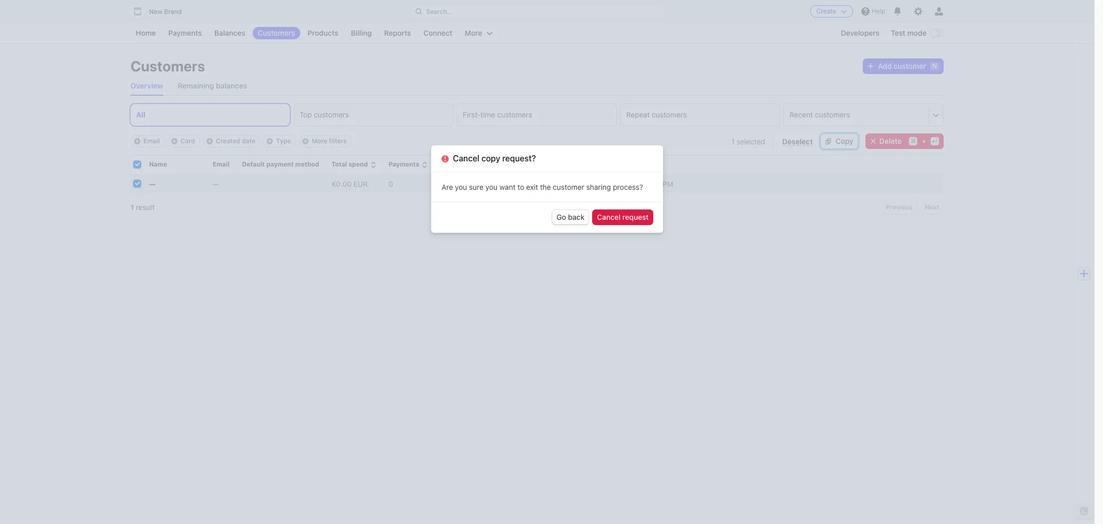 Task type: locate. For each thing, give the bounding box(es) containing it.
search…
[[426, 8, 453, 15]]

losses
[[514, 161, 534, 168]]

payments up 0 link
[[389, 161, 419, 168]]

— right the select item option
[[149, 179, 156, 188]]

2 €0.00 from the left
[[440, 179, 460, 188]]

1 vertical spatial svg image
[[825, 138, 832, 144]]

3 €0.00 from the left
[[489, 179, 509, 188]]

next
[[925, 203, 939, 211]]

1 customers from the left
[[314, 110, 349, 119]]

1 horizontal spatial svg image
[[868, 63, 874, 69]]

total spend
[[332, 161, 368, 168]]

1 horizontal spatial eur
[[462, 179, 476, 188]]

— link down name
[[149, 175, 180, 192]]

svg image
[[868, 63, 874, 69], [825, 138, 832, 144]]

recent customers link
[[784, 104, 928, 126]]

€0.00 eur link
[[332, 175, 389, 192], [440, 175, 489, 192], [489, 175, 555, 192]]

1 for 1 result
[[130, 203, 134, 212]]

1 horizontal spatial — link
[[213, 175, 242, 192]]

1 horizontal spatial customers
[[258, 28, 295, 37]]

2 horizontal spatial eur
[[511, 179, 525, 188]]

refunds
[[440, 161, 466, 168]]

1 left selected
[[731, 137, 735, 146]]

add customer
[[878, 62, 926, 70]]

tab list
[[130, 77, 943, 96], [130, 104, 943, 126]]

0 vertical spatial email
[[143, 137, 160, 145]]

0 horizontal spatial €0.00 eur
[[332, 179, 368, 188]]

0 horizontal spatial €0.00
[[332, 179, 352, 188]]

add more filters image
[[303, 138, 309, 144]]

0
[[389, 179, 393, 188]]

2 horizontal spatial €0.00
[[489, 179, 509, 188]]

1 horizontal spatial more
[[465, 28, 482, 37]]

eur
[[354, 179, 368, 188], [462, 179, 476, 188], [511, 179, 525, 188]]

0 horizontal spatial svg image
[[825, 138, 832, 144]]

payments link
[[163, 27, 207, 39]]

1 vertical spatial email
[[213, 161, 230, 168]]

you
[[455, 183, 467, 192], [486, 183, 498, 192]]

€0.00 eur down refunds
[[440, 179, 476, 188]]

0 vertical spatial 1
[[731, 137, 735, 146]]

0 horizontal spatial —
[[149, 179, 156, 188]]

email right add email 'icon'
[[143, 137, 160, 145]]

more for more
[[465, 28, 482, 37]]

3 customers from the left
[[652, 110, 687, 119]]

add card image
[[171, 138, 177, 144]]

add
[[878, 62, 892, 70]]

1 horizontal spatial €0.00 eur
[[440, 179, 476, 188]]

name
[[149, 161, 167, 168]]

are
[[442, 183, 453, 192]]

balances
[[214, 28, 245, 37]]

1 horizontal spatial —
[[213, 179, 219, 188]]

add email image
[[134, 138, 140, 144]]

tab list up losses
[[130, 104, 943, 126]]

filters
[[329, 137, 347, 145]]

cancel
[[597, 213, 621, 222]]

— link down 'default'
[[213, 175, 242, 192]]

0 horizontal spatial — link
[[149, 175, 180, 192]]

customer left n at the right
[[894, 62, 926, 70]]

top customers link
[[294, 104, 453, 126]]

1 for 1 selected
[[731, 137, 735, 146]]

2 horizontal spatial €0.00 eur
[[489, 179, 525, 188]]

0 horizontal spatial eur
[[354, 179, 368, 188]]

add created date image
[[207, 138, 213, 144]]

1 horizontal spatial email
[[213, 161, 230, 168]]

1 horizontal spatial customer
[[894, 62, 926, 70]]

1 you from the left
[[455, 183, 467, 192]]

0 vertical spatial customers
[[258, 28, 295, 37]]

tab list containing all
[[130, 104, 943, 126]]

balances
[[216, 81, 247, 90]]

email
[[143, 137, 160, 145], [213, 161, 230, 168]]

€0.00 eur link down spend
[[332, 175, 389, 192]]

€0.00 for 3rd €0.00 eur link from left
[[489, 179, 509, 188]]

deselect button
[[782, 135, 813, 148]]

— down add created date 'icon'
[[213, 179, 219, 188]]

1 tab list from the top
[[130, 77, 943, 96]]

svg image left copy
[[825, 138, 832, 144]]

overview
[[130, 81, 163, 90]]

0 vertical spatial more
[[465, 28, 482, 37]]

products
[[308, 28, 338, 37]]

€0.00 eur link down refunds
[[440, 175, 489, 192]]

go back
[[557, 213, 585, 222]]

0 vertical spatial tab list
[[130, 77, 943, 96]]

more button
[[460, 27, 498, 39]]

€0.00 down total
[[332, 179, 352, 188]]

more inside button
[[465, 28, 482, 37]]

payment
[[266, 161, 294, 168]]

€0.00 eur down dispute losses
[[489, 179, 525, 188]]

Search… search field
[[410, 5, 664, 18]]

are you sure you want to exit the customer sharing process?
[[442, 183, 643, 192]]

1 horizontal spatial 1
[[731, 137, 735, 146]]

previous button
[[882, 201, 917, 214]]

you right are
[[455, 183, 467, 192]]

created date
[[216, 137, 256, 145]]

1 vertical spatial customer
[[553, 183, 584, 192]]

copy button
[[821, 134, 858, 149]]

0 horizontal spatial you
[[455, 183, 467, 192]]

card
[[181, 137, 195, 145]]

eur down spend
[[354, 179, 368, 188]]

eur left exit
[[511, 179, 525, 188]]

€0.00 down refunds
[[440, 179, 460, 188]]

2 — from the left
[[213, 179, 219, 188]]

more filters
[[312, 137, 347, 145]]

customers up overview
[[130, 57, 205, 75]]

dispute
[[489, 161, 513, 168]]

email down created
[[213, 161, 230, 168]]

1 €0.00 from the left
[[332, 179, 352, 188]]

1 vertical spatial customers
[[130, 57, 205, 75]]

cancel request
[[597, 213, 649, 222]]

1 vertical spatial payments
[[389, 161, 419, 168]]

1 vertical spatial more
[[312, 137, 327, 145]]

customer
[[894, 62, 926, 70], [553, 183, 584, 192]]

1 horizontal spatial €0.00
[[440, 179, 460, 188]]

default
[[242, 161, 265, 168]]

first-time customers
[[463, 110, 532, 119]]

customers for top customers
[[314, 110, 349, 119]]

1 vertical spatial tab list
[[130, 104, 943, 126]]

customers right top
[[314, 110, 349, 119]]

€0.00 for 3rd €0.00 eur link from right
[[332, 179, 352, 188]]

1 horizontal spatial payments
[[389, 161, 419, 168]]

customers
[[314, 110, 349, 119], [497, 110, 532, 119], [652, 110, 687, 119], [815, 110, 850, 119]]

default payment method
[[242, 161, 319, 168]]

0 horizontal spatial more
[[312, 137, 327, 145]]

you right sure
[[486, 183, 498, 192]]

billing
[[351, 28, 372, 37]]

2 tab list from the top
[[130, 104, 943, 126]]

0 horizontal spatial 1
[[130, 203, 134, 212]]

customers left 'products'
[[258, 28, 295, 37]]

€0.00 eur link down losses
[[489, 175, 555, 192]]

payments
[[168, 28, 202, 37], [389, 161, 419, 168]]

more
[[465, 28, 482, 37], [312, 137, 327, 145]]

customers up copy button
[[815, 110, 850, 119]]

go back button
[[552, 210, 589, 225]]

test
[[891, 28, 906, 37]]

↵
[[932, 137, 938, 145]]

exit
[[526, 183, 538, 192]]

toolbar
[[130, 135, 352, 148]]

tab list up first-time customers link
[[130, 77, 943, 96]]

copy
[[836, 137, 854, 145]]

Deselect All checkbox
[[134, 161, 141, 168]]

customers for recent customers
[[815, 110, 850, 119]]

connect link
[[418, 27, 458, 39]]

cancel request button
[[593, 210, 653, 225]]

eur right are
[[462, 179, 476, 188]]

1 left result
[[130, 203, 134, 212]]

1 vertical spatial 1
[[130, 203, 134, 212]]

back
[[568, 213, 585, 222]]

1 — link from the left
[[149, 175, 180, 192]]

repeat
[[626, 110, 650, 119]]

remaining balances
[[178, 81, 247, 90]]

1 horizontal spatial you
[[486, 183, 498, 192]]

oct 17, 7:21 pm
[[618, 179, 673, 188]]

4 customers from the left
[[815, 110, 850, 119]]

billing link
[[346, 27, 377, 39]]

payments down brand
[[168, 28, 202, 37]]

customers right repeat
[[652, 110, 687, 119]]

more right add more filters image
[[312, 137, 327, 145]]

2 customers from the left
[[497, 110, 532, 119]]

new brand
[[149, 8, 182, 16]]

€0.00 eur down total spend at the left top of page
[[332, 179, 368, 188]]

connect
[[424, 28, 452, 37]]

tab list containing overview
[[130, 77, 943, 96]]

€0.00
[[332, 179, 352, 188], [440, 179, 460, 188], [489, 179, 509, 188]]

€0.00 for 2nd €0.00 eur link from left
[[440, 179, 460, 188]]

more right connect
[[465, 28, 482, 37]]

customer right the
[[553, 183, 584, 192]]

1 €0.00 eur link from the left
[[332, 175, 389, 192]]

1
[[731, 137, 735, 146], [130, 203, 134, 212]]

customers
[[258, 28, 295, 37], [130, 57, 205, 75]]

svg image left add
[[868, 63, 874, 69]]

remaining balances link
[[178, 77, 247, 95]]

0 vertical spatial payments
[[168, 28, 202, 37]]

previous
[[886, 203, 913, 211]]

€0.00 down "dispute"
[[489, 179, 509, 188]]

3 €0.00 eur link from the left
[[489, 175, 555, 192]]

customers right time
[[497, 110, 532, 119]]



Task type: vqa. For each thing, say whether or not it's contained in the screenshot.
Recent
yes



Task type: describe. For each thing, give the bounding box(es) containing it.
new
[[149, 8, 162, 16]]

0 vertical spatial customer
[[894, 62, 926, 70]]

all link
[[130, 104, 290, 126]]

mode
[[907, 28, 927, 37]]

home link
[[130, 27, 161, 39]]

deselect
[[782, 137, 813, 146]]

toolbar containing email
[[130, 135, 352, 148]]

2 you from the left
[[486, 183, 498, 192]]

to
[[518, 183, 524, 192]]

oct
[[618, 179, 630, 188]]

reports
[[384, 28, 411, 37]]

selected
[[737, 137, 765, 146]]

n
[[932, 62, 937, 70]]

more for more filters
[[312, 137, 327, 145]]

add type image
[[267, 138, 273, 144]]

recent
[[790, 110, 813, 119]]

date
[[242, 137, 256, 145]]

0 horizontal spatial email
[[143, 137, 160, 145]]

time
[[481, 110, 495, 119]]

want
[[500, 183, 516, 192]]

products link
[[302, 27, 344, 39]]

sharing
[[586, 183, 611, 192]]

2 €0.00 eur link from the left
[[440, 175, 489, 192]]

0 horizontal spatial customer
[[553, 183, 584, 192]]

oct 17, 7:21 pm link
[[618, 175, 943, 192]]

developers link
[[836, 27, 885, 39]]

result
[[136, 203, 155, 212]]

repeat customers
[[626, 110, 687, 119]]

1 eur from the left
[[354, 179, 368, 188]]

request
[[623, 213, 649, 222]]

0 horizontal spatial payments
[[168, 28, 202, 37]]

Select Item checkbox
[[134, 180, 141, 187]]

the
[[540, 183, 551, 192]]

3 eur from the left
[[511, 179, 525, 188]]

repeat customers link
[[621, 104, 780, 126]]

1 — from the left
[[149, 179, 156, 188]]

spend
[[349, 161, 368, 168]]

top
[[300, 110, 312, 119]]

0 vertical spatial svg image
[[868, 63, 874, 69]]

first-time customers link
[[457, 104, 617, 126]]

pm
[[663, 179, 673, 188]]

dispute losses
[[489, 161, 534, 168]]

2 €0.00 eur from the left
[[440, 179, 476, 188]]

all
[[136, 110, 146, 119]]

created
[[216, 137, 240, 145]]

balances link
[[209, 27, 251, 39]]

type
[[276, 137, 291, 145]]

0 horizontal spatial customers
[[130, 57, 205, 75]]

brand
[[164, 8, 182, 16]]

developers
[[841, 28, 880, 37]]

2 — link from the left
[[213, 175, 242, 192]]

7:21
[[645, 179, 661, 188]]

svg image inside copy button
[[825, 138, 832, 144]]

go
[[557, 213, 566, 222]]

new brand button
[[130, 4, 192, 19]]

3 €0.00 eur from the left
[[489, 179, 525, 188]]

⌘
[[911, 137, 916, 145]]

customers link
[[253, 27, 300, 39]]

customers inside customers link
[[258, 28, 295, 37]]

1 €0.00 eur from the left
[[332, 179, 368, 188]]

method
[[295, 161, 319, 168]]

customers for repeat customers
[[652, 110, 687, 119]]

0 link
[[389, 175, 440, 192]]

top customers
[[300, 110, 349, 119]]

delete
[[880, 137, 902, 145]]

sure
[[469, 183, 484, 192]]

first-
[[463, 110, 481, 119]]

create button
[[810, 5, 853, 18]]

next button
[[921, 201, 943, 214]]

create
[[817, 7, 837, 15]]

2 eur from the left
[[462, 179, 476, 188]]

+
[[922, 137, 926, 145]]

total
[[332, 161, 347, 168]]

process?
[[613, 183, 643, 192]]

home
[[136, 28, 156, 37]]

recent customers
[[790, 110, 850, 119]]

1 selected
[[731, 137, 765, 146]]

open overflow menu image
[[933, 112, 939, 118]]

17,
[[632, 179, 643, 188]]

overview link
[[130, 77, 163, 95]]

test mode
[[891, 28, 927, 37]]

1 result
[[130, 203, 155, 212]]



